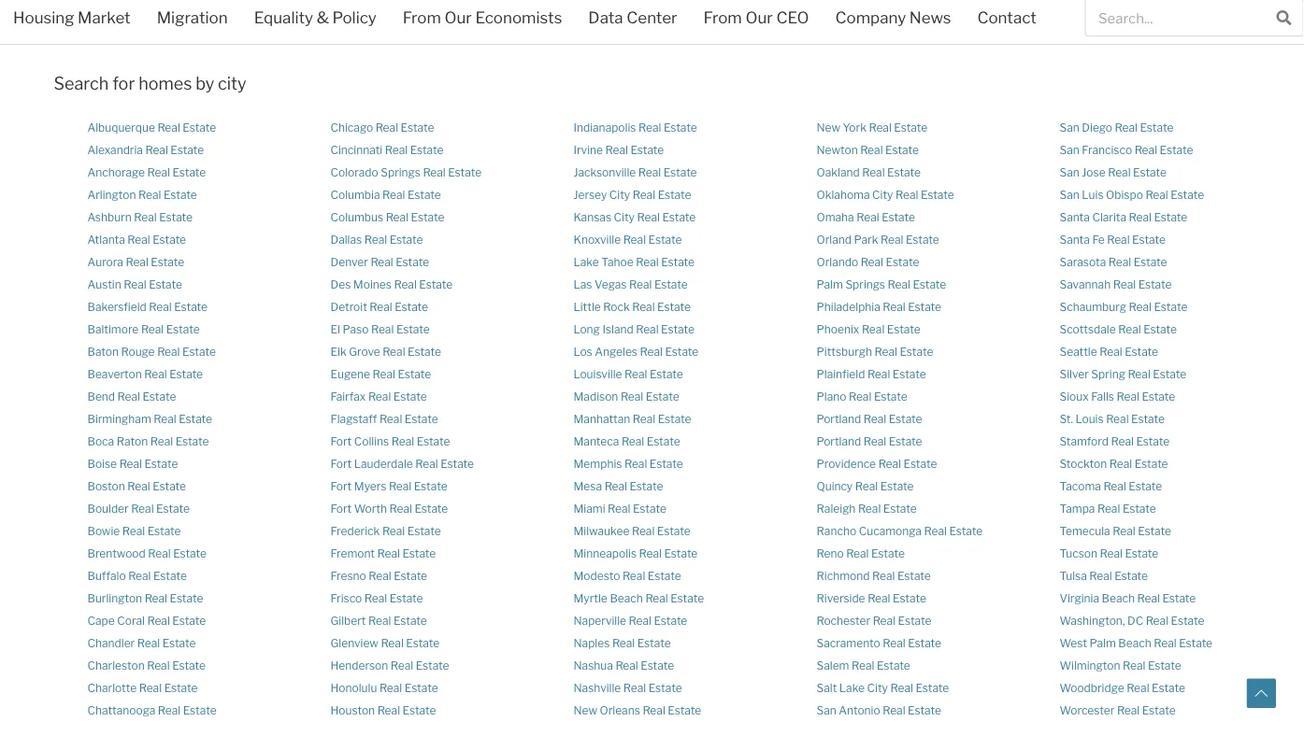 Task type: locate. For each thing, give the bounding box(es) containing it.
0 horizontal spatial springs
[[381, 166, 421, 179]]

beach inside indianapolis real estate irvine real estate jacksonville real estate jersey city real estate kansas city real estate knoxville real estate lake tahoe real estate las vegas real estate little rock real estate long island real estate los angeles real estate louisville real estate madison real estate manhattan real estate manteca real estate memphis real estate mesa real estate miami real estate milwaukee real estate minneapolis real estate modesto real estate myrtle beach real estate naperville real estate naples real estate nashua real estate nashville real estate new orleans real estate
[[610, 592, 643, 606]]

palm down orlando
[[817, 278, 843, 291]]

jacksonville real estate link
[[574, 166, 697, 179]]

from for from our ceo
[[704, 8, 742, 27]]

chattanooga
[[87, 704, 156, 718]]

charleston real estate link
[[87, 659, 206, 673]]

0 horizontal spatial from
[[403, 8, 441, 27]]

real down boston real estate link
[[131, 502, 154, 516]]

1 santa from the top
[[1060, 210, 1090, 224]]

falls
[[1092, 390, 1115, 404]]

plainfield
[[817, 368, 865, 381]]

new down 'nashville'
[[574, 704, 598, 718]]

francisco
[[1082, 143, 1133, 157]]

city
[[610, 188, 630, 202], [873, 188, 894, 202], [614, 210, 635, 224], [867, 682, 888, 695]]

myrtle
[[574, 592, 608, 606]]

real down the manhattan real estate link
[[622, 435, 645, 448]]

0 vertical spatial new
[[817, 121, 841, 134]]

glenview
[[331, 637, 379, 650]]

springs down cincinnati real estate link
[[381, 166, 421, 179]]

real
[[158, 121, 180, 134], [376, 121, 398, 134], [639, 121, 661, 134], [869, 121, 892, 134], [1115, 121, 1138, 134], [145, 143, 168, 157], [385, 143, 408, 157], [606, 143, 628, 157], [861, 143, 883, 157], [1135, 143, 1158, 157], [147, 166, 170, 179], [423, 166, 446, 179], [639, 166, 661, 179], [862, 166, 885, 179], [1108, 166, 1131, 179], [138, 188, 161, 202], [383, 188, 405, 202], [633, 188, 656, 202], [896, 188, 919, 202], [1146, 188, 1169, 202], [134, 210, 157, 224], [386, 210, 409, 224], [637, 210, 660, 224], [857, 210, 880, 224], [1129, 210, 1152, 224], [128, 233, 150, 246], [364, 233, 387, 246], [623, 233, 646, 246], [881, 233, 904, 246], [1107, 233, 1130, 246], [126, 255, 149, 269], [371, 255, 393, 269], [636, 255, 659, 269], [861, 255, 884, 269], [1109, 255, 1132, 269], [124, 278, 146, 291], [394, 278, 417, 291], [629, 278, 652, 291], [888, 278, 911, 291], [1114, 278, 1136, 291], [149, 300, 172, 314], [370, 300, 392, 314], [632, 300, 655, 314], [883, 300, 906, 314], [1129, 300, 1152, 314], [141, 323, 164, 336], [371, 323, 394, 336], [636, 323, 659, 336], [862, 323, 885, 336], [1119, 323, 1141, 336], [157, 345, 180, 359], [383, 345, 405, 359], [640, 345, 663, 359], [875, 345, 898, 359], [1100, 345, 1123, 359], [144, 368, 167, 381], [373, 368, 395, 381], [625, 368, 648, 381], [868, 368, 891, 381], [1128, 368, 1151, 381], [117, 390, 140, 404], [368, 390, 391, 404], [621, 390, 644, 404], [849, 390, 872, 404], [1117, 390, 1140, 404], [154, 412, 176, 426], [380, 412, 402, 426], [633, 412, 656, 426], [864, 412, 887, 426], [1107, 412, 1129, 426], [150, 435, 173, 448], [392, 435, 414, 448], [622, 435, 645, 448], [864, 435, 887, 448], [1111, 435, 1134, 448], [119, 457, 142, 471], [415, 457, 438, 471], [625, 457, 647, 471], [879, 457, 902, 471], [1110, 457, 1133, 471], [127, 480, 150, 493], [389, 480, 412, 493], [605, 480, 627, 493], [855, 480, 878, 493], [1104, 480, 1127, 493], [131, 502, 154, 516], [390, 502, 412, 516], [608, 502, 631, 516], [858, 502, 881, 516], [1098, 502, 1121, 516], [122, 525, 145, 538], [382, 525, 405, 538], [632, 525, 655, 538], [924, 525, 947, 538], [1113, 525, 1136, 538], [148, 547, 171, 561], [377, 547, 400, 561], [639, 547, 662, 561], [846, 547, 869, 561], [1100, 547, 1123, 561], [128, 570, 151, 583], [369, 570, 392, 583], [623, 570, 646, 583], [873, 570, 895, 583], [1090, 570, 1113, 583], [145, 592, 167, 606], [365, 592, 387, 606], [646, 592, 668, 606], [868, 592, 891, 606], [1138, 592, 1160, 606], [147, 614, 170, 628], [369, 614, 391, 628], [629, 614, 652, 628], [873, 614, 896, 628], [1146, 614, 1169, 628], [137, 637, 160, 650], [381, 637, 404, 650], [612, 637, 635, 650], [883, 637, 906, 650], [1154, 637, 1177, 650], [147, 659, 170, 673], [391, 659, 414, 673], [616, 659, 638, 673], [852, 659, 875, 673], [1123, 659, 1146, 673], [139, 682, 162, 695], [380, 682, 402, 695], [624, 682, 646, 695], [891, 682, 914, 695], [1127, 682, 1150, 695], [158, 704, 181, 718], [378, 704, 400, 718], [643, 704, 666, 718], [883, 704, 906, 718], [1117, 704, 1140, 718]]

palm inside new york real estate newton real estate oakland real estate oklahoma city real estate omaha real estate orland park real estate orlando real estate palm springs real estate philadelphia real estate phoenix real estate pittsburgh real estate plainfield real estate plano real estate portland real estate portland real estate providence real estate quincy real estate raleigh real estate rancho cucamonga real estate reno real estate richmond real estate riverside real estate rochester real estate sacramento real estate salem real estate salt lake city real estate san antonio real estate
[[817, 278, 843, 291]]

springs inside new york real estate newton real estate oakland real estate oklahoma city real estate omaha real estate orland park real estate orlando real estate palm springs real estate philadelphia real estate phoenix real estate pittsburgh real estate plainfield real estate plano real estate portland real estate portland real estate providence real estate quincy real estate raleigh real estate rancho cucamonga real estate reno real estate richmond real estate riverside real estate rochester real estate sacramento real estate salem real estate salt lake city real estate san antonio real estate
[[846, 278, 886, 291]]

2 from from the left
[[704, 8, 742, 27]]

myrtle beach real estate link
[[574, 592, 704, 606]]

1 vertical spatial springs
[[846, 278, 886, 291]]

tucson
[[1060, 547, 1098, 561]]

real down columbia real estate link
[[386, 210, 409, 224]]

real down the woodbridge real estate 'link'
[[1117, 704, 1140, 718]]

san luis obispo real estate link
[[1060, 188, 1205, 202]]

albuquerque real estate link
[[87, 121, 216, 134]]

los
[[574, 345, 593, 359]]

bakersfield real estate link
[[87, 300, 208, 314]]

providence
[[817, 457, 876, 471]]

company news
[[836, 8, 951, 27]]

0 vertical spatial palm
[[817, 278, 843, 291]]

beach down dc
[[1119, 637, 1152, 650]]

real up 'los angeles real estate' link
[[636, 323, 659, 336]]

real down indianapolis
[[606, 143, 628, 157]]

4 fort from the top
[[331, 502, 352, 516]]

1 horizontal spatial from
[[704, 8, 742, 27]]

brentwood real estate link
[[87, 547, 207, 561]]

real up el paso real estate link
[[370, 300, 392, 314]]

real up buffalo real estate link
[[148, 547, 171, 561]]

baltimore
[[87, 323, 139, 336]]

san left francisco
[[1060, 143, 1080, 157]]

2 our from the left
[[746, 8, 773, 27]]

wilmington real estate link
[[1060, 659, 1182, 673]]

1 horizontal spatial palm
[[1090, 637, 1116, 650]]

real down arlington real estate link at the top of page
[[134, 210, 157, 224]]

real down fort collins real estate link
[[415, 457, 438, 471]]

boise
[[87, 457, 117, 471]]

park
[[854, 233, 879, 246]]

phoenix
[[817, 323, 860, 336]]

burlington
[[87, 592, 142, 606]]

colorado
[[331, 166, 378, 179]]

plano real estate link
[[817, 390, 908, 404]]

knoxville real estate link
[[574, 233, 682, 246]]

news
[[910, 8, 951, 27]]

fremont real estate link
[[331, 547, 436, 561]]

real down albuquerque real estate link
[[145, 143, 168, 157]]

real up cape coral real estate link
[[145, 592, 167, 606]]

real up jersey city real estate link
[[639, 166, 661, 179]]

1 horizontal spatial our
[[746, 8, 773, 27]]

worcester real estate link
[[1060, 704, 1176, 718]]

modesto
[[574, 570, 620, 583]]

real down 'fremont real estate' link
[[369, 570, 392, 583]]

1 vertical spatial new
[[574, 704, 598, 718]]

burlington real estate link
[[87, 592, 203, 606]]

schaumburg
[[1060, 300, 1127, 314]]

santa left fe
[[1060, 233, 1090, 246]]

stamford
[[1060, 435, 1109, 448]]

real right dc
[[1146, 614, 1169, 628]]

san
[[1060, 121, 1080, 134], [1060, 143, 1080, 157], [1060, 166, 1080, 179], [1060, 188, 1080, 202], [817, 704, 837, 718]]

1 vertical spatial portland
[[817, 435, 862, 448]]

from left ceo
[[704, 8, 742, 27]]

dallas real estate link
[[331, 233, 423, 246]]

manteca
[[574, 435, 619, 448]]

1 from from the left
[[403, 8, 441, 27]]

honolulu
[[331, 682, 377, 695]]

las vegas real estate link
[[574, 278, 688, 291]]

housing market link
[[0, 0, 144, 39]]

from inside "from our economists" link
[[403, 8, 441, 27]]

columbus
[[331, 210, 384, 224]]

real up nashville real estate link
[[616, 659, 638, 673]]

real down stamford real estate link
[[1110, 457, 1133, 471]]

real right park
[[881, 233, 904, 246]]

seattle
[[1060, 345, 1098, 359]]

lake up antonio
[[840, 682, 865, 695]]

1 vertical spatial santa
[[1060, 233, 1090, 246]]

denver
[[331, 255, 368, 269]]

san inside new york real estate newton real estate oakland real estate oklahoma city real estate omaha real estate orland park real estate orlando real estate palm springs real estate philadelphia real estate phoenix real estate pittsburgh real estate plainfield real estate plano real estate portland real estate portland real estate providence real estate quincy real estate raleigh real estate rancho cucamonga real estate reno real estate richmond real estate riverside real estate rochester real estate sacramento real estate salem real estate salt lake city real estate san antonio real estate
[[817, 704, 837, 718]]

washington, dc real estate link
[[1060, 614, 1205, 628]]

coral
[[117, 614, 145, 628]]

real up naperville real estate link
[[646, 592, 668, 606]]

orlando real estate link
[[817, 255, 920, 269]]

real up long island real estate 'link'
[[632, 300, 655, 314]]

ashburn real estate link
[[87, 210, 193, 224]]

real down jersey city real estate link
[[637, 210, 660, 224]]

real down dallas real estate link
[[371, 255, 393, 269]]

1 vertical spatial lake
[[840, 682, 865, 695]]

0 vertical spatial springs
[[381, 166, 421, 179]]

1 horizontal spatial new
[[817, 121, 841, 134]]

rochester real estate link
[[817, 614, 932, 628]]

our for ceo
[[746, 8, 773, 27]]

glenview real estate link
[[331, 637, 440, 650]]

boca
[[87, 435, 114, 448]]

real up boca raton real estate link
[[154, 412, 176, 426]]

collins
[[354, 435, 389, 448]]

real down manteca real estate link
[[625, 457, 647, 471]]

our left ceo
[[746, 8, 773, 27]]

0 vertical spatial lake
[[574, 255, 599, 269]]

riverside real estate link
[[817, 592, 927, 606]]

fort left the lauderdale
[[331, 457, 352, 471]]

real down the silver spring real estate link
[[1117, 390, 1140, 404]]

real down san luis obispo real estate link
[[1129, 210, 1152, 224]]

0 horizontal spatial new
[[574, 704, 598, 718]]

myers
[[354, 480, 387, 493]]

santa fe real estate link
[[1060, 233, 1166, 246]]

irvine real estate link
[[574, 143, 664, 157]]

1 vertical spatial portland real estate link
[[817, 435, 923, 448]]

portland real estate link
[[817, 412, 923, 426], [817, 435, 923, 448]]

tucson real estate link
[[1060, 547, 1159, 561]]

santa down luis
[[1060, 210, 1090, 224]]

long
[[574, 323, 600, 336]]

1 vertical spatial palm
[[1090, 637, 1116, 650]]

arlington
[[87, 188, 136, 202]]

real down quincy real estate 'link'
[[858, 502, 881, 516]]

real up fort collins real estate link
[[380, 412, 402, 426]]

tacoma real estate link
[[1060, 480, 1163, 493]]

economists
[[476, 8, 562, 27]]

real up gilbert real estate link
[[365, 592, 387, 606]]

schaumburg real estate link
[[1060, 300, 1188, 314]]

atlanta
[[87, 233, 125, 246]]

portland real estate link down the plano real estate link
[[817, 412, 923, 426]]

1 our from the left
[[445, 8, 472, 27]]

louis
[[1076, 412, 1104, 426]]

beach
[[610, 592, 643, 606], [1102, 592, 1135, 606], [1119, 637, 1152, 650]]

0 vertical spatial portland real estate link
[[817, 412, 923, 426]]

for
[[112, 74, 135, 94]]

real down honolulu real estate link
[[378, 704, 400, 718]]

real down "jacksonville real estate" link
[[633, 188, 656, 202]]

mesa
[[574, 480, 602, 493]]

palm inside san diego real estate san francisco real estate san jose real estate san luis obispo real estate santa clarita real estate santa fe real estate sarasota real estate savannah real estate schaumburg real estate scottsdale real estate seattle real estate silver spring real estate sioux falls real estate st. louis real estate stamford real estate stockton real estate tacoma real estate tampa real estate temecula real estate tucson real estate tulsa real estate virginia beach real estate washington, dc real estate west palm beach real estate wilmington real estate woodbridge real estate worcester real estate
[[1090, 637, 1116, 650]]

1 horizontal spatial springs
[[846, 278, 886, 291]]

new york real estate link
[[817, 121, 928, 134]]

search
[[54, 74, 109, 94]]

real down fort worth real estate link
[[382, 525, 405, 538]]

las
[[574, 278, 592, 291]]

lake inside indianapolis real estate irvine real estate jacksonville real estate jersey city real estate kansas city real estate knoxville real estate lake tahoe real estate las vegas real estate little rock real estate long island real estate los angeles real estate louisville real estate madison real estate manhattan real estate manteca real estate memphis real estate mesa real estate miami real estate milwaukee real estate minneapolis real estate modesto real estate myrtle beach real estate naperville real estate naples real estate nashua real estate nashville real estate new orleans real estate
[[574, 255, 599, 269]]

el paso real estate link
[[331, 323, 430, 336]]

real down "ashburn real estate" link
[[128, 233, 150, 246]]

real up "pittsburgh real estate" link
[[862, 323, 885, 336]]

real down the oakland real estate link
[[896, 188, 919, 202]]

real up plainfield real estate link
[[875, 345, 898, 359]]

raton
[[117, 435, 148, 448]]

indianapolis real estate irvine real estate jacksonville real estate jersey city real estate kansas city real estate knoxville real estate lake tahoe real estate las vegas real estate little rock real estate long island real estate los angeles real estate louisville real estate madison real estate manhattan real estate manteca real estate memphis real estate mesa real estate miami real estate milwaukee real estate minneapolis real estate modesto real estate myrtle beach real estate naperville real estate naples real estate nashua real estate nashville real estate new orleans real estate
[[574, 121, 704, 718]]

boca raton real estate link
[[87, 435, 209, 448]]

naples real estate link
[[574, 637, 671, 650]]

real up boulder real estate link on the left bottom of page
[[127, 480, 150, 493]]

our for economists
[[445, 8, 472, 27]]

chicago
[[331, 121, 373, 134]]

lake inside new york real estate newton real estate oakland real estate oklahoma city real estate omaha real estate orland park real estate orlando real estate palm springs real estate philadelphia real estate phoenix real estate pittsburgh real estate plainfield real estate plano real estate portland real estate portland real estate providence real estate quincy real estate raleigh real estate rancho cucamonga real estate reno real estate richmond real estate riverside real estate rochester real estate sacramento real estate salem real estate salt lake city real estate san antonio real estate
[[840, 682, 865, 695]]

0 vertical spatial santa
[[1060, 210, 1090, 224]]

lake up las
[[574, 255, 599, 269]]

diego
[[1082, 121, 1113, 134]]

tulsa real estate link
[[1060, 570, 1148, 583]]

des moines real estate link
[[331, 278, 453, 291]]

from right policy
[[403, 8, 441, 27]]

real down raton
[[119, 457, 142, 471]]

0 horizontal spatial lake
[[574, 255, 599, 269]]

2 santa from the top
[[1060, 233, 1090, 246]]

san francisco real estate link
[[1060, 143, 1194, 157]]

0 vertical spatial portland
[[817, 412, 862, 426]]

springs down the orlando real estate 'link'
[[846, 278, 886, 291]]

atlanta real estate link
[[87, 233, 186, 246]]

1 horizontal spatial lake
[[840, 682, 865, 695]]

plano
[[817, 390, 847, 404]]

2 portland from the top
[[817, 435, 862, 448]]

None search field
[[1085, 0, 1304, 36]]

springs inside chicago real estate cincinnati real estate colorado springs real estate columbia real estate columbus real estate dallas real estate denver real estate des moines real estate detroit real estate el paso real estate elk grove real estate eugene real estate fairfax real estate flagstaff real estate fort collins real estate fort lauderdale real estate fort myers real estate fort worth real estate frederick real estate fremont real estate fresno real estate frisco real estate gilbert real estate glenview real estate henderson real estate honolulu real estate houston real estate
[[381, 166, 421, 179]]

city up kansas city real estate "link"
[[610, 188, 630, 202]]

real up savannah real estate link
[[1109, 255, 1132, 269]]

miami real estate link
[[574, 502, 667, 516]]

0 horizontal spatial our
[[445, 8, 472, 27]]

portland real estate link up "providence real estate" link
[[817, 435, 923, 448]]

0 horizontal spatial palm
[[817, 278, 843, 291]]

real up irvine real estate link
[[639, 121, 661, 134]]

albuquerque real estate alexandria real estate anchorage real estate arlington real estate ashburn real estate atlanta real estate aurora real estate austin real estate bakersfield real estate baltimore real estate baton rouge real estate beaverton real estate bend real estate birmingham real estate boca raton real estate boise real estate boston real estate boulder real estate bowie real estate brentwood real estate buffalo real estate burlington real estate cape coral real estate chandler real estate charleston real estate charlotte real estate chattanooga real estate
[[87, 121, 217, 718]]

birmingham
[[87, 412, 151, 426]]

our left economists
[[445, 8, 472, 27]]



Task type: vqa. For each thing, say whether or not it's contained in the screenshot.
Washington, DC Real Estate link
yes



Task type: describe. For each thing, give the bounding box(es) containing it.
real right fe
[[1107, 233, 1130, 246]]

real down birmingham real estate link at the bottom of the page
[[150, 435, 173, 448]]

salt
[[817, 682, 837, 695]]

equality
[[254, 8, 313, 27]]

arlington real estate link
[[87, 188, 197, 202]]

real down mesa real estate link
[[608, 502, 631, 516]]

fairfax
[[331, 390, 366, 404]]

real down anchorage real estate 'link'
[[138, 188, 161, 202]]

real up eugene real estate "link" at left
[[383, 345, 405, 359]]

orland park real estate link
[[817, 233, 940, 246]]

oakland
[[817, 166, 860, 179]]

real down schaumburg real estate link at the top right of the page
[[1119, 323, 1141, 336]]

real up charlotte real estate link
[[147, 659, 170, 673]]

sioux
[[1060, 390, 1089, 404]]

fairfax real estate link
[[331, 390, 427, 404]]

baltimore real estate link
[[87, 323, 200, 336]]

silver
[[1060, 368, 1089, 381]]

real up henderson real estate link
[[381, 637, 404, 650]]

tahoe
[[602, 255, 634, 269]]

real down glenview real estate link
[[391, 659, 414, 673]]

moines
[[353, 278, 392, 291]]

real down detroit real estate link
[[371, 323, 394, 336]]

real down alexandria real estate link
[[147, 166, 170, 179]]

real down baton rouge real estate link
[[144, 368, 167, 381]]

real down frisco real estate 'link'
[[369, 614, 391, 628]]

orlando
[[817, 255, 859, 269]]

real down palm springs real estate link
[[883, 300, 906, 314]]

real up las vegas real estate link on the top of the page
[[636, 255, 659, 269]]

quincy real estate link
[[817, 480, 914, 493]]

real right moines
[[394, 278, 417, 291]]

san left diego at the top right of page
[[1060, 121, 1080, 134]]

real down fort lauderdale real estate link
[[389, 480, 412, 493]]

real right cucamonga
[[924, 525, 947, 538]]

real up dc
[[1138, 592, 1160, 606]]

real right obispo
[[1146, 188, 1169, 202]]

center
[[627, 8, 678, 27]]

cucamonga
[[859, 525, 922, 538]]

2 portland real estate link from the top
[[817, 435, 923, 448]]

real down 'wilmington real estate' link
[[1127, 682, 1150, 695]]

boulder real estate link
[[87, 502, 190, 516]]

3 fort from the top
[[331, 480, 352, 493]]

real down temecula real estate link
[[1100, 547, 1123, 561]]

real up the sacramento real estate link
[[873, 614, 896, 628]]

orleans
[[600, 704, 640, 718]]

flagstaff
[[331, 412, 377, 426]]

bowie real estate link
[[87, 525, 181, 538]]

real down milwaukee real estate link
[[639, 547, 662, 561]]

fort collins real estate link
[[331, 435, 450, 448]]

real down san diego real estate link
[[1135, 143, 1158, 157]]

fort myers real estate link
[[331, 480, 448, 493]]

real up obispo
[[1108, 166, 1131, 179]]

real down burlington real estate link
[[147, 614, 170, 628]]

contact
[[978, 8, 1037, 27]]

fe
[[1093, 233, 1105, 246]]

real down tacoma real estate link
[[1098, 502, 1121, 516]]

oklahoma
[[817, 188, 870, 202]]

worth
[[354, 502, 387, 516]]

bakersfield
[[87, 300, 147, 314]]

real up burlington real estate link
[[128, 570, 151, 583]]

new inside indianapolis real estate irvine real estate jacksonville real estate jersey city real estate kansas city real estate knoxville real estate lake tahoe real estate las vegas real estate little rock real estate long island real estate los angeles real estate louisville real estate madison real estate manhattan real estate manteca real estate memphis real estate mesa real estate miami real estate milwaukee real estate minneapolis real estate modesto real estate myrtle beach real estate naperville real estate naples real estate nashua real estate nashville real estate new orleans real estate
[[574, 704, 598, 718]]

real up nashua real estate link
[[612, 637, 635, 650]]

real up spring
[[1100, 345, 1123, 359]]

ashburn
[[87, 210, 132, 224]]

city up san antonio real estate link
[[867, 682, 888, 695]]

austin
[[87, 278, 121, 291]]

2 fort from the top
[[331, 457, 352, 471]]

real down boulder real estate link on the left bottom of page
[[122, 525, 145, 538]]

stockton
[[1060, 457, 1108, 471]]

elk grove real estate link
[[331, 345, 441, 359]]

chandler real estate link
[[87, 637, 196, 650]]

houston real estate link
[[331, 704, 436, 718]]

real up riverside real estate link
[[873, 570, 895, 583]]

chandler
[[87, 637, 135, 650]]

louisville
[[574, 368, 622, 381]]

real up colorado springs real estate link
[[385, 143, 408, 157]]

milwaukee
[[574, 525, 630, 538]]

real down the plano real estate link
[[864, 412, 887, 426]]

tampa
[[1060, 502, 1095, 516]]

oakland real estate link
[[817, 166, 921, 179]]

real down atlanta real estate link
[[126, 255, 149, 269]]

search image
[[1277, 10, 1292, 25]]

woodbridge real estate link
[[1060, 682, 1186, 695]]

real down cape coral real estate link
[[137, 637, 160, 650]]

1 portland from the top
[[817, 412, 862, 426]]

gilbert real estate link
[[331, 614, 427, 628]]

real up new orleans real estate 'link'
[[624, 682, 646, 695]]

real up miami real estate link
[[605, 480, 627, 493]]

minneapolis
[[574, 547, 637, 561]]

1 fort from the top
[[331, 435, 352, 448]]

real up san francisco real estate link
[[1115, 121, 1138, 134]]

real up birmingham
[[117, 390, 140, 404]]

lauderdale
[[354, 457, 413, 471]]

policy
[[333, 8, 377, 27]]

real down lake tahoe real estate link
[[629, 278, 652, 291]]

providence real estate link
[[817, 457, 937, 471]]

boise real estate link
[[87, 457, 178, 471]]

1 portland real estate link from the top
[[817, 412, 923, 426]]

phoenix real estate link
[[817, 323, 921, 336]]

fresno real estate link
[[331, 570, 427, 583]]

from for from our economists
[[403, 8, 441, 27]]

antonio
[[839, 704, 881, 718]]

houston
[[331, 704, 375, 718]]

riverside
[[817, 592, 866, 606]]

york
[[843, 121, 867, 134]]

real up richmond
[[846, 547, 869, 561]]

real down rochester real estate link at bottom right
[[883, 637, 906, 650]]

madison real estate link
[[574, 390, 680, 404]]

rancho cucamonga real estate link
[[817, 525, 983, 538]]

city down the oakland real estate link
[[873, 188, 894, 202]]

little rock real estate link
[[574, 300, 691, 314]]

eugene real estate link
[[331, 368, 431, 381]]

nashville
[[574, 682, 621, 695]]

real up fort lauderdale real estate link
[[392, 435, 414, 448]]

real up alexandria real estate link
[[158, 121, 180, 134]]

city up knoxville real estate "link"
[[614, 210, 635, 224]]

real down myrtle beach real estate link on the bottom of the page
[[629, 614, 652, 628]]

real down 'los angeles real estate' link
[[625, 368, 648, 381]]

new inside new york real estate newton real estate oakland real estate oklahoma city real estate omaha real estate orland park real estate orlando real estate palm springs real estate philadelphia real estate phoenix real estate pittsburgh real estate plainfield real estate plano real estate portland real estate portland real estate providence real estate quincy real estate raleigh real estate rancho cucamonga real estate reno real estate richmond real estate riverside real estate rochester real estate sacramento real estate salem real estate salt lake city real estate san antonio real estate
[[817, 121, 841, 134]]

real down minneapolis real estate link
[[623, 570, 646, 583]]

real down kansas city real estate "link"
[[623, 233, 646, 246]]

real down plainfield real estate link
[[849, 390, 872, 404]]

real up denver real estate link
[[364, 233, 387, 246]]

contact link
[[965, 0, 1050, 39]]

from our economists
[[403, 8, 562, 27]]

real down the fort myers real estate "link"
[[390, 502, 412, 516]]

real right york
[[869, 121, 892, 134]]

henderson
[[331, 659, 388, 673]]

data center link
[[575, 0, 691, 39]]

lake tahoe real estate link
[[574, 255, 695, 269]]

real up san antonio real estate link
[[891, 682, 914, 695]]

real down henderson real estate link
[[380, 682, 402, 695]]

real up stockton real estate link
[[1111, 435, 1134, 448]]

aurora real estate link
[[87, 255, 184, 269]]

tulsa
[[1060, 570, 1087, 583]]

fort lauderdale real estate link
[[331, 457, 474, 471]]

real up philadelphia real estate link
[[888, 278, 911, 291]]

real up park
[[857, 210, 880, 224]]

kansas
[[574, 210, 612, 224]]

san antonio real estate link
[[817, 704, 942, 718]]

colorado springs real estate link
[[331, 166, 482, 179]]

naperville real estate link
[[574, 614, 688, 628]]

real up quincy real estate 'link'
[[879, 457, 902, 471]]

fort worth real estate link
[[331, 502, 448, 516]]

wilmington
[[1060, 659, 1121, 673]]

real up minneapolis real estate link
[[632, 525, 655, 538]]

anchorage real estate link
[[87, 166, 206, 179]]

real down "sacramento"
[[852, 659, 875, 673]]

real down eugene real estate "link" at left
[[368, 390, 391, 404]]

bend real estate link
[[87, 390, 176, 404]]

nashua real estate link
[[574, 659, 674, 673]]

real down tucson real estate link
[[1090, 570, 1113, 583]]

pittsburgh real estate link
[[817, 345, 934, 359]]

stockton real estate link
[[1060, 457, 1169, 471]]

real up columbus real estate link
[[383, 188, 405, 202]]

dc
[[1128, 614, 1144, 628]]

real up the manhattan real estate link
[[621, 390, 644, 404]]

real up the scottsdale real estate link
[[1129, 300, 1152, 314]]

real up 'chattanooga real estate' link
[[139, 682, 162, 695]]

miami
[[574, 502, 606, 516]]

real down cincinnati real estate link
[[423, 166, 446, 179]]

naperville
[[574, 614, 627, 628]]

real down elk grove real estate 'link'
[[373, 368, 395, 381]]

frederick
[[331, 525, 380, 538]]

san left jose
[[1060, 166, 1080, 179]]

real down newton real estate link
[[862, 166, 885, 179]]

st.
[[1060, 412, 1074, 426]]

paso
[[343, 323, 369, 336]]

real down west palm beach real estate link
[[1123, 659, 1146, 673]]

city
[[218, 74, 247, 94]]

real down salt lake city real estate link
[[883, 704, 906, 718]]

real down orland park real estate link
[[861, 255, 884, 269]]

real up "providence real estate" link
[[864, 435, 887, 448]]

denver real estate link
[[331, 255, 429, 269]]

indianapolis real estate link
[[574, 121, 697, 134]]

san left luis
[[1060, 188, 1080, 202]]

palm springs real estate link
[[817, 278, 947, 291]]

Search... search field
[[1086, 0, 1266, 36]]

real up manteca real estate link
[[633, 412, 656, 426]]



